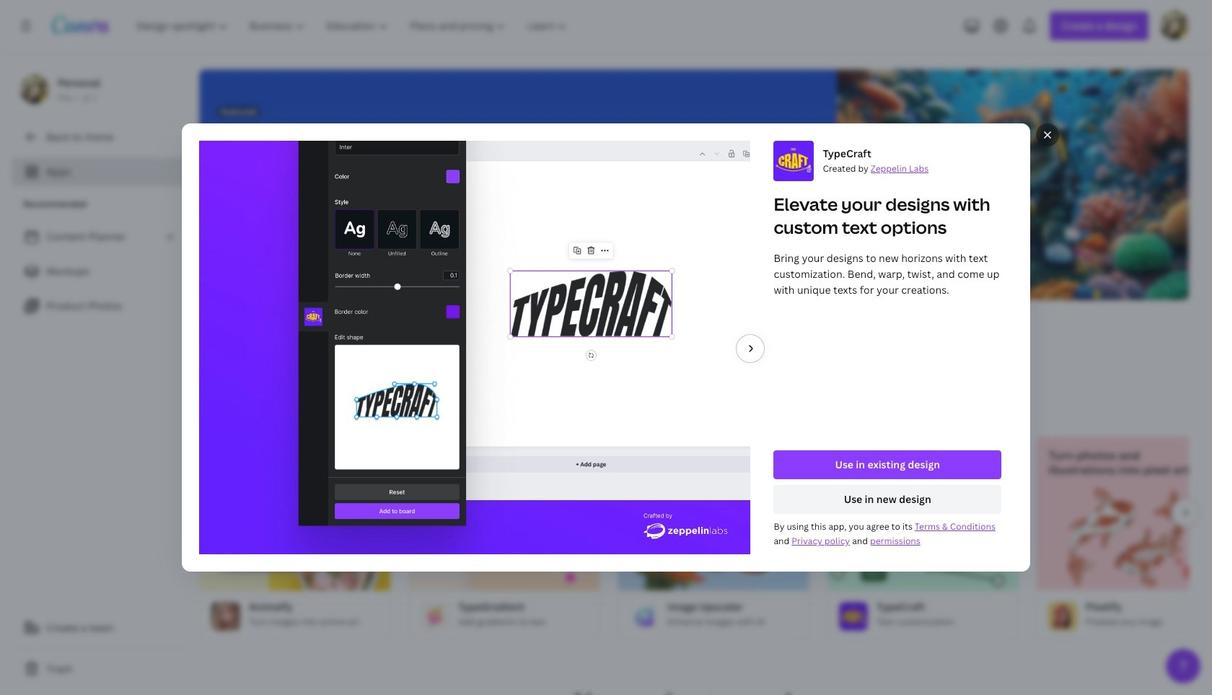 Task type: locate. For each thing, give the bounding box(es) containing it.
animeify image
[[211, 602, 240, 631]]

animeify image
[[200, 489, 390, 590]]

image upscaler image
[[619, 489, 809, 590], [630, 602, 659, 631]]

0 vertical spatial image upscaler image
[[619, 489, 809, 590]]

list
[[12, 222, 188, 320]]

typegradient image
[[421, 602, 450, 631]]

Input field to search for apps search field
[[228, 313, 450, 340]]

1 vertical spatial image upscaler image
[[630, 602, 659, 631]]



Task type: describe. For each thing, give the bounding box(es) containing it.
typecraft image
[[828, 489, 1018, 590]]

top level navigation element
[[127, 12, 580, 40]]

typecraft image
[[839, 602, 868, 631]]

pixelify image
[[1049, 602, 1078, 631]]

typegradient image
[[409, 489, 600, 590]]

pixelify image
[[1037, 489, 1213, 590]]

an image with a cursor next to a text box containing the prompt "a cat going scuba diving" to generate an image. the generated image of a cat doing scuba diving is behind the text box. image
[[779, 69, 1189, 300]]



Task type: vqa. For each thing, say whether or not it's contained in the screenshot.
Starred button
no



